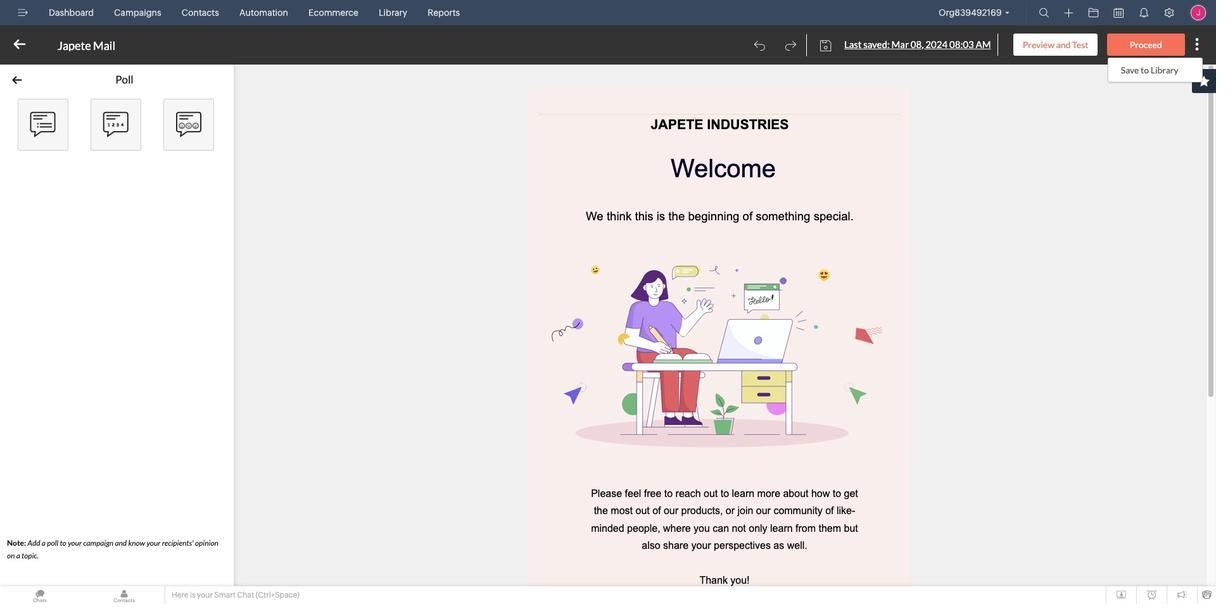 Task type: vqa. For each thing, say whether or not it's contained in the screenshot.
Contacts link
yes



Task type: locate. For each thing, give the bounding box(es) containing it.
folder image
[[1089, 8, 1099, 18]]

dashboard link
[[44, 0, 99, 25]]

is
[[190, 591, 196, 600]]

campaigns link
[[109, 0, 166, 25]]

automation link
[[234, 0, 293, 25]]

ecommerce
[[309, 8, 359, 18]]

reports
[[428, 8, 460, 18]]

notifications image
[[1139, 8, 1150, 18]]

your
[[197, 591, 213, 600]]

dashboard
[[49, 8, 94, 18]]

chat
[[237, 591, 254, 600]]

chats image
[[0, 587, 80, 605]]

search image
[[1040, 8, 1050, 18]]

ecommerce link
[[304, 0, 364, 25]]

org839492169
[[939, 8, 1002, 18]]

library link
[[374, 0, 413, 25]]

contacts link
[[177, 0, 224, 25]]

contacts image
[[84, 587, 164, 605]]



Task type: describe. For each thing, give the bounding box(es) containing it.
reports link
[[423, 0, 465, 25]]

campaigns
[[114, 8, 161, 18]]

automation
[[239, 8, 288, 18]]

configure settings image
[[1165, 8, 1175, 18]]

here
[[172, 591, 189, 600]]

smart
[[214, 591, 236, 600]]

contacts
[[182, 8, 219, 18]]

here is your smart chat (ctrl+space)
[[172, 591, 300, 600]]

quick actions image
[[1065, 8, 1074, 18]]

library
[[379, 8, 408, 18]]

(ctrl+space)
[[256, 591, 300, 600]]

calendar image
[[1114, 8, 1124, 18]]



